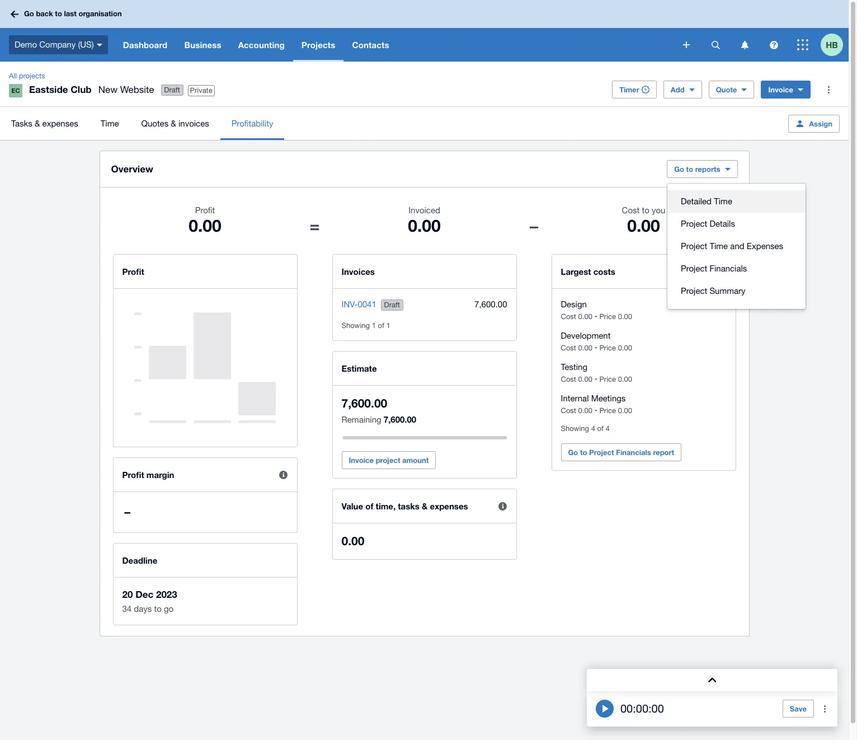 Task type: locate. For each thing, give the bounding box(es) containing it.
reports
[[696, 165, 721, 174]]

0 horizontal spatial expenses
[[42, 118, 78, 128]]

0 vertical spatial draft
[[164, 86, 180, 94]]

• inside development cost 0.00 • price 0.00
[[595, 344, 598, 352]]

2 • from the top
[[595, 344, 598, 352]]

7,600.00
[[475, 300, 508, 309], [342, 396, 388, 410], [384, 414, 417, 424]]

2 1 from the left
[[387, 321, 391, 330]]

navigation
[[115, 28, 676, 62]]

1 horizontal spatial &
[[171, 118, 176, 128]]

cost inside development cost 0.00 • price 0.00
[[561, 344, 577, 352]]

invoices
[[342, 267, 375, 277]]

invoice left "project"
[[349, 456, 374, 465]]

go inside go to project financials report button
[[569, 448, 579, 457]]

0 horizontal spatial financials
[[617, 448, 652, 457]]

0 horizontal spatial 1
[[372, 321, 376, 330]]

all projects
[[9, 72, 45, 80]]

quotes
[[141, 118, 169, 128]]

1 horizontal spatial expenses
[[430, 501, 468, 511]]

project for project financials
[[681, 264, 708, 273]]

navigation inside "banner"
[[115, 28, 676, 62]]

start timer image
[[596, 700, 614, 718]]

1 vertical spatial financials
[[617, 448, 652, 457]]

quote
[[717, 85, 738, 94]]

• down 'development'
[[595, 344, 598, 352]]

1 vertical spatial 7,600.00
[[342, 396, 388, 410]]

svg image right (us)
[[97, 44, 102, 46]]

1 • from the top
[[595, 312, 598, 321]]

0 vertical spatial 7,600.00
[[475, 300, 508, 309]]

profit for margin
[[122, 470, 144, 480]]

time down new
[[101, 118, 119, 128]]

invoice up the 'assign' "button"
[[769, 85, 794, 94]]

go to reports button
[[668, 160, 738, 178]]

0 vertical spatial expenses
[[42, 118, 78, 128]]

business
[[184, 40, 222, 50]]

cost inside design cost 0.00 • price 0.00
[[561, 312, 577, 321]]

• inside testing cost 0.00 • price 0.00
[[595, 375, 598, 384]]

1 1 from the left
[[372, 321, 376, 330]]

4 price from the top
[[600, 407, 617, 415]]

0 vertical spatial of
[[378, 321, 385, 330]]

company
[[39, 40, 76, 49]]

invoiced 0.00
[[408, 206, 441, 236]]

save button
[[783, 700, 815, 718]]

0 vertical spatial more options image
[[818, 78, 840, 101]]

go back to last organisation
[[24, 9, 122, 18]]

go down showing 4 of 4
[[569, 448, 579, 457]]

project down project financials
[[681, 286, 708, 296]]

to left the go
[[154, 604, 162, 614]]

contacts
[[352, 40, 390, 50]]

banner
[[0, 0, 849, 62]]

0 vertical spatial time
[[101, 118, 119, 128]]

draft left private
[[164, 86, 180, 94]]

showing down internal
[[561, 424, 590, 433]]

project down detailed
[[681, 219, 708, 228]]

2 vertical spatial of
[[366, 501, 374, 511]]

cost left you
[[622, 206, 640, 215]]

inv-0041
[[342, 300, 377, 309]]

0.00
[[189, 216, 222, 236], [408, 216, 441, 236], [628, 216, 661, 236], [579, 312, 593, 321], [619, 312, 633, 321], [579, 344, 593, 352], [619, 344, 633, 352], [579, 375, 593, 384], [619, 375, 633, 384], [579, 407, 593, 415], [619, 407, 633, 415], [342, 534, 365, 548]]

time link
[[89, 107, 130, 140]]

quotes & invoices
[[141, 118, 209, 128]]

2 horizontal spatial go
[[675, 165, 685, 174]]

time left and
[[710, 241, 729, 251]]

cost down design
[[561, 312, 577, 321]]

0 vertical spatial invoice
[[769, 85, 794, 94]]

•
[[595, 312, 598, 321], [595, 344, 598, 352], [595, 375, 598, 384], [595, 407, 598, 415]]

0 horizontal spatial more info image
[[272, 464, 295, 486]]

go inside go back to last organisation link
[[24, 9, 34, 18]]

showing
[[342, 321, 370, 330], [561, 424, 590, 433]]

project time and expenses
[[681, 241, 784, 251]]

svg image
[[11, 10, 18, 18], [742, 41, 749, 49], [770, 41, 779, 49]]

• up 'development'
[[595, 312, 598, 321]]

showing 4 of 4
[[561, 424, 610, 433]]

cost up "testing"
[[561, 344, 577, 352]]

1 vertical spatial draft
[[384, 301, 400, 309]]

price down 'development'
[[600, 344, 617, 352]]

–
[[125, 505, 130, 519]]

hb
[[827, 39, 839, 50]]

to inside button
[[581, 448, 588, 457]]

• for development
[[595, 344, 598, 352]]

time for project
[[710, 241, 729, 251]]

project inside 'link'
[[681, 286, 708, 296]]

& inside quotes & invoices link
[[171, 118, 176, 128]]

1 horizontal spatial draft
[[384, 301, 400, 309]]

to down showing 4 of 4
[[581, 448, 588, 457]]

more info image
[[272, 464, 295, 486], [492, 495, 514, 517]]

price inside development cost 0.00 • price 0.00
[[600, 344, 617, 352]]

0 horizontal spatial &
[[35, 118, 40, 128]]

project details link
[[668, 213, 806, 235]]

1 vertical spatial time
[[715, 197, 733, 206]]

price
[[600, 312, 617, 321], [600, 344, 617, 352], [600, 375, 617, 384], [600, 407, 617, 415]]

financials up summary
[[710, 264, 748, 273]]

financials left report
[[617, 448, 652, 457]]

2 vertical spatial 7,600.00
[[384, 414, 417, 424]]

price inside testing cost 0.00 • price 0.00
[[600, 375, 617, 384]]

& inside tasks & expenses link
[[35, 118, 40, 128]]

2 vertical spatial go
[[569, 448, 579, 457]]

go to project financials report
[[569, 448, 675, 457]]

time up details
[[715, 197, 733, 206]]

• down meetings
[[595, 407, 598, 415]]

invoice inside "popup button"
[[769, 85, 794, 94]]

1 vertical spatial expenses
[[430, 501, 468, 511]]

business button
[[176, 28, 230, 62]]

to left "last"
[[55, 9, 62, 18]]

invoice inside button
[[349, 456, 374, 465]]

1 vertical spatial go
[[675, 165, 685, 174]]

tasks & expenses
[[11, 118, 78, 128]]

20 dec 2023 34 days to go
[[122, 589, 177, 614]]

projects
[[302, 40, 336, 50]]

1 horizontal spatial 1
[[387, 321, 391, 330]]

svg image inside demo company (us) popup button
[[97, 44, 102, 46]]

to
[[55, 9, 62, 18], [687, 165, 694, 174], [643, 206, 650, 215], [581, 448, 588, 457], [154, 604, 162, 614]]

0 horizontal spatial go
[[24, 9, 34, 18]]

1 horizontal spatial financials
[[710, 264, 748, 273]]

more info image for 0.00
[[492, 495, 514, 517]]

0 horizontal spatial svg image
[[11, 10, 18, 18]]

2 vertical spatial profit
[[122, 470, 144, 480]]

project down showing 4 of 4
[[590, 448, 615, 457]]

1 horizontal spatial of
[[378, 321, 385, 330]]

cost inside internal meetings cost 0.00 • price 0.00
[[561, 407, 577, 415]]

profit inside profit 0.00
[[195, 206, 215, 215]]

1 horizontal spatial showing
[[561, 424, 590, 433]]

timer
[[620, 85, 640, 94]]

0 vertical spatial showing
[[342, 321, 370, 330]]

last
[[64, 9, 77, 18]]

project summary link
[[668, 280, 806, 302]]

time for detailed
[[715, 197, 733, 206]]

0 horizontal spatial draft
[[164, 86, 180, 94]]

detailed time link
[[668, 190, 806, 213]]

group
[[668, 184, 806, 309]]

save
[[791, 704, 807, 713]]

go left back
[[24, 9, 34, 18]]

1 horizontal spatial go
[[569, 448, 579, 457]]

cost inside cost to you 0.00
[[622, 206, 640, 215]]

to left the reports
[[687, 165, 694, 174]]

2 vertical spatial time
[[710, 241, 729, 251]]

project down project details
[[681, 241, 708, 251]]

inv-
[[342, 300, 358, 309]]

price up development cost 0.00 • price 0.00
[[600, 312, 617, 321]]

demo
[[15, 40, 37, 49]]

price down meetings
[[600, 407, 617, 415]]

time,
[[376, 501, 396, 511]]

2 4 from the left
[[606, 424, 610, 433]]

0 horizontal spatial showing
[[342, 321, 370, 330]]

navigation containing dashboard
[[115, 28, 676, 62]]

cost down internal
[[561, 407, 577, 415]]

list box
[[668, 184, 806, 309]]

overview
[[111, 163, 153, 175]]

draft
[[164, 86, 180, 94], [384, 301, 400, 309]]

value
[[342, 501, 363, 511]]

• up meetings
[[595, 375, 598, 384]]

of
[[378, 321, 385, 330], [598, 424, 604, 433], [366, 501, 374, 511]]

1 horizontal spatial invoice
[[769, 85, 794, 94]]

2 horizontal spatial &
[[422, 501, 428, 511]]

0 vertical spatial profit
[[195, 206, 215, 215]]

svg image up quote popup button at right
[[742, 41, 749, 49]]

1 horizontal spatial 4
[[606, 424, 610, 433]]

more options image up assign
[[818, 78, 840, 101]]

2 horizontal spatial svg image
[[770, 41, 779, 49]]

0 horizontal spatial 4
[[592, 424, 596, 433]]

expenses right tasks
[[430, 501, 468, 511]]

group containing detailed time
[[668, 184, 806, 309]]

invoice button
[[762, 81, 811, 99]]

to left you
[[643, 206, 650, 215]]

go to reports
[[675, 165, 721, 174]]

detailed time
[[681, 197, 733, 206]]

cost down "testing"
[[561, 375, 577, 384]]

1 price from the top
[[600, 312, 617, 321]]

2 price from the top
[[600, 344, 617, 352]]

project up project summary
[[681, 264, 708, 273]]

1 vertical spatial more info image
[[492, 495, 514, 517]]

project
[[681, 219, 708, 228], [681, 241, 708, 251], [681, 264, 708, 273], [681, 286, 708, 296], [590, 448, 615, 457]]

svg image left back
[[11, 10, 18, 18]]

showing down inv-0041
[[342, 321, 370, 330]]

0 horizontal spatial invoice
[[349, 456, 374, 465]]

more options image
[[818, 78, 840, 101], [815, 698, 837, 720]]

no profit information available image
[[134, 300, 276, 436]]

4 • from the top
[[595, 407, 598, 415]]

design cost 0.00 • price 0.00
[[561, 300, 633, 321]]

project summary
[[681, 286, 746, 296]]

1
[[372, 321, 376, 330], [387, 321, 391, 330]]

add button
[[664, 81, 703, 99]]

website
[[120, 84, 154, 95]]

cost inside testing cost 0.00 • price 0.00
[[561, 375, 577, 384]]

1 vertical spatial invoice
[[349, 456, 374, 465]]

0 vertical spatial go
[[24, 9, 34, 18]]

expenses down eastside club at top left
[[42, 118, 78, 128]]

0 vertical spatial financials
[[710, 264, 748, 273]]

project inside button
[[590, 448, 615, 457]]

3 • from the top
[[595, 375, 598, 384]]

0 horizontal spatial of
[[366, 501, 374, 511]]

go inside popup button
[[675, 165, 685, 174]]

more options image right save
[[815, 698, 837, 720]]

• inside design cost 0.00 • price 0.00
[[595, 312, 598, 321]]

&
[[35, 118, 40, 128], [171, 118, 176, 128], [422, 501, 428, 511]]

back
[[36, 9, 53, 18]]

price up meetings
[[600, 375, 617, 384]]

to for go to reports
[[687, 165, 694, 174]]

quotes & invoices link
[[130, 107, 220, 140]]

to inside popup button
[[687, 165, 694, 174]]

price for testing
[[600, 375, 617, 384]]

svg image up invoice "popup button"
[[770, 41, 779, 49]]

1 vertical spatial of
[[598, 424, 604, 433]]

financials inside list box
[[710, 264, 748, 273]]

go for go to reports
[[675, 165, 685, 174]]

price inside design cost 0.00 • price 0.00
[[600, 312, 617, 321]]

draft right the 0041
[[384, 301, 400, 309]]

invoice for invoice project amount
[[349, 456, 374, 465]]

1 vertical spatial showing
[[561, 424, 590, 433]]

2 horizontal spatial of
[[598, 424, 604, 433]]

go for go back to last organisation
[[24, 9, 34, 18]]

1 horizontal spatial more info image
[[492, 495, 514, 517]]

cost for design
[[561, 312, 577, 321]]

time
[[101, 118, 119, 128], [715, 197, 733, 206], [710, 241, 729, 251]]

project details
[[681, 219, 736, 228]]

development
[[561, 331, 611, 340]]

largest costs
[[561, 267, 616, 277]]

svg image
[[798, 39, 809, 50], [712, 41, 720, 49], [684, 41, 690, 48], [97, 44, 102, 46]]

project
[[376, 456, 401, 465]]

4
[[592, 424, 596, 433], [606, 424, 610, 433]]

to inside 20 dec 2023 34 days to go
[[154, 604, 162, 614]]

0 vertical spatial more info image
[[272, 464, 295, 486]]

invoice project amount button
[[342, 451, 436, 469]]

1 vertical spatial more options image
[[815, 698, 837, 720]]

to inside cost to you 0.00
[[643, 206, 650, 215]]

go left the reports
[[675, 165, 685, 174]]

3 price from the top
[[600, 375, 617, 384]]

cost
[[622, 206, 640, 215], [561, 312, 577, 321], [561, 344, 577, 352], [561, 375, 577, 384], [561, 407, 577, 415]]



Task type: describe. For each thing, give the bounding box(es) containing it.
projects button
[[293, 28, 344, 62]]

new website
[[98, 84, 154, 95]]

you
[[652, 206, 666, 215]]

−
[[529, 216, 540, 236]]

to for go to project financials report
[[581, 448, 588, 457]]

profitability
[[232, 118, 273, 128]]

summary
[[710, 286, 746, 296]]

go back to last organisation link
[[7, 4, 129, 24]]

and
[[731, 241, 745, 251]]

assign button
[[789, 115, 840, 132]]

tasks
[[11, 118, 32, 128]]

0.00 inside cost to you 0.00
[[628, 216, 661, 236]]

price inside internal meetings cost 0.00 • price 0.00
[[600, 407, 617, 415]]

ec
[[11, 87, 20, 94]]

34
[[122, 604, 132, 614]]

design
[[561, 300, 587, 309]]

dec
[[136, 589, 154, 600]]

expenses
[[747, 241, 784, 251]]

2023
[[156, 589, 177, 600]]

list box containing detailed time
[[668, 184, 806, 309]]

cost for testing
[[561, 375, 577, 384]]

eastside
[[29, 83, 68, 95]]

0041
[[358, 300, 377, 309]]

accounting
[[238, 40, 285, 50]]

invoices
[[179, 118, 209, 128]]

svg image inside go back to last organisation link
[[11, 10, 18, 18]]

assign
[[810, 119, 833, 128]]

svg image up quote
[[712, 41, 720, 49]]

report
[[654, 448, 675, 457]]

projects
[[19, 72, 45, 80]]

• for design
[[595, 312, 598, 321]]

testing cost 0.00 • price 0.00
[[561, 362, 633, 384]]

go
[[164, 604, 174, 614]]

project time and expenses link
[[668, 235, 806, 258]]

profit 0.00
[[189, 206, 222, 236]]

to inside "banner"
[[55, 9, 62, 18]]

dashboard link
[[115, 28, 176, 62]]

cost for development
[[561, 344, 577, 352]]

all
[[9, 72, 17, 80]]

& for quotes
[[171, 118, 176, 128]]

quote button
[[709, 81, 755, 99]]

internal meetings cost 0.00 • price 0.00
[[561, 394, 633, 415]]

& for tasks
[[35, 118, 40, 128]]

invoiced
[[409, 206, 441, 215]]

demo company (us)
[[15, 40, 94, 49]]

project for project summary
[[681, 286, 708, 296]]

deadline
[[122, 555, 157, 566]]

price for development
[[600, 344, 617, 352]]

profit for 0.00
[[195, 206, 215, 215]]

7,600.00 for 7,600.00 remaining 7,600.00
[[342, 396, 388, 410]]

to for cost to you 0.00
[[643, 206, 650, 215]]

amount
[[403, 456, 429, 465]]

details
[[710, 219, 736, 228]]

banner containing hb
[[0, 0, 849, 62]]

showing for showing 4 of 4
[[561, 424, 590, 433]]

tasks & expenses link
[[0, 107, 89, 140]]

project financials
[[681, 264, 748, 273]]

go for go to project financials report
[[569, 448, 579, 457]]

club
[[71, 83, 92, 95]]

timer button
[[613, 81, 657, 99]]

go to project financials report button
[[561, 443, 682, 461]]

showing 1 of 1
[[342, 321, 391, 330]]

of for 4
[[598, 424, 604, 433]]

7,600.00 remaining 7,600.00
[[342, 396, 417, 424]]

svg image left the hb
[[798, 39, 809, 50]]

00:00:00
[[621, 702, 665, 715]]

financials inside button
[[617, 448, 652, 457]]

price for design
[[600, 312, 617, 321]]

tasks
[[398, 501, 420, 511]]

1 horizontal spatial svg image
[[742, 41, 749, 49]]

1 vertical spatial profit
[[122, 267, 144, 277]]

1 4 from the left
[[592, 424, 596, 433]]

project financials link
[[668, 258, 806, 280]]

of for 1
[[378, 321, 385, 330]]

profitability link
[[220, 107, 285, 140]]

7,600.00 for 7,600.00
[[475, 300, 508, 309]]

showing for showing 1 of 1
[[342, 321, 370, 330]]

• for testing
[[595, 375, 598, 384]]

project for project details
[[681, 219, 708, 228]]

20
[[122, 589, 133, 600]]

cost to you 0.00
[[622, 206, 666, 236]]

eastside club
[[29, 83, 92, 95]]

estimate
[[342, 363, 377, 373]]

inv-0041 link
[[342, 300, 377, 309]]

svg image up add popup button
[[684, 41, 690, 48]]

margin
[[147, 470, 174, 480]]

• inside internal meetings cost 0.00 • price 0.00
[[595, 407, 598, 415]]

development cost 0.00 • price 0.00
[[561, 331, 633, 352]]

detailed
[[681, 197, 712, 206]]

dashboard
[[123, 40, 168, 50]]

project for project time and expenses
[[681, 241, 708, 251]]

invoice project amount
[[349, 456, 429, 465]]

private
[[190, 86, 213, 95]]

=
[[310, 216, 320, 236]]

profit margin
[[122, 470, 174, 480]]

remaining
[[342, 415, 382, 424]]

invoice for invoice
[[769, 85, 794, 94]]

accounting button
[[230, 28, 293, 62]]

all projects link
[[4, 71, 50, 82]]

add
[[671, 85, 685, 94]]

more info image for –
[[272, 464, 295, 486]]

value of time, tasks & expenses
[[342, 501, 468, 511]]

hb button
[[821, 28, 849, 62]]

new
[[98, 84, 118, 95]]

testing
[[561, 362, 588, 372]]



Task type: vqa. For each thing, say whether or not it's contained in the screenshot.
navigation
yes



